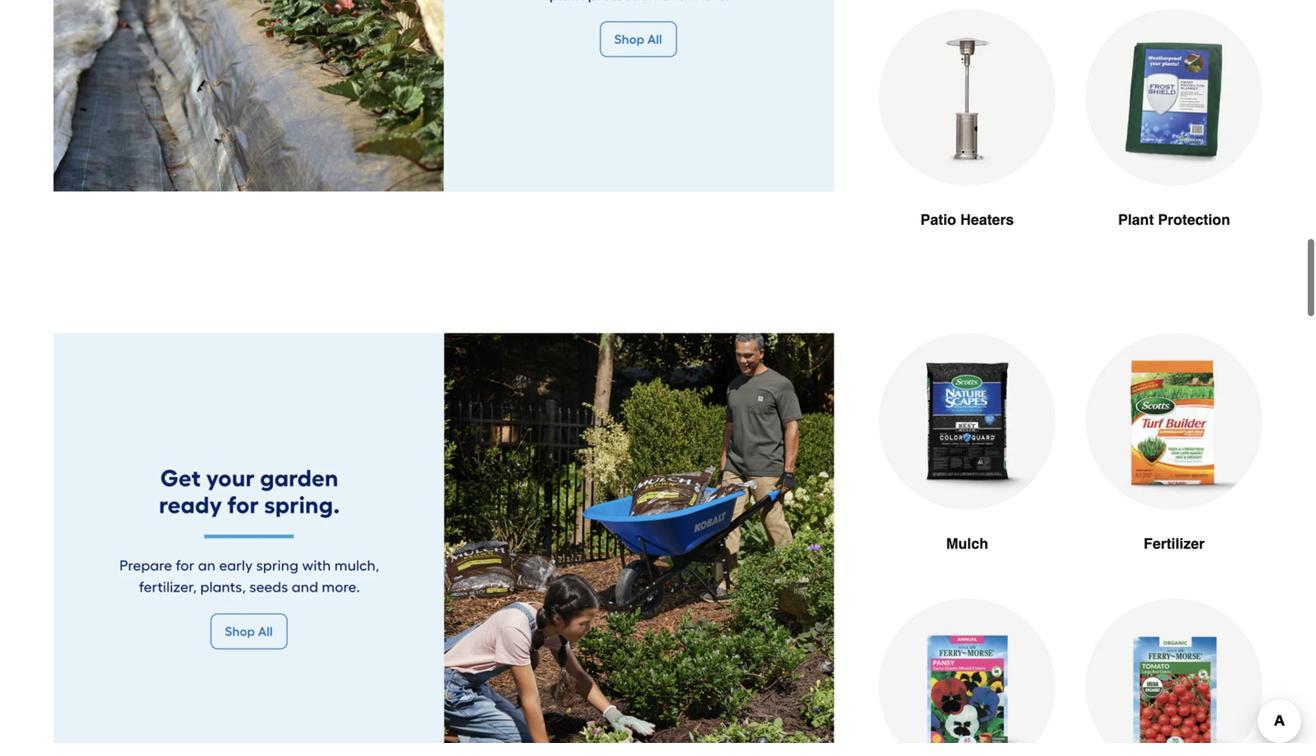 Task type: describe. For each thing, give the bounding box(es) containing it.
fertilizer link
[[1085, 333, 1263, 598]]

mulch link
[[878, 333, 1056, 598]]

plant
[[1118, 211, 1154, 228]]

mulch
[[946, 535, 988, 552]]

a bag of scotts mulch. image
[[878, 333, 1056, 510]]



Task type: locate. For each thing, give the bounding box(es) containing it.
a frost shield plant protection blanket. image
[[1085, 9, 1263, 186]]

a packet of ferry-morse pansy seeds. image
[[878, 598, 1056, 743]]

fertilizer
[[1144, 535, 1205, 552]]

protect your plants this winter with outdoor heaters, greenhouses, plant protection and more. image
[[53, 0, 835, 191]]

patio heaters link
[[878, 9, 1056, 274]]

patio
[[921, 211, 956, 228]]

get your garden ready for spring with mulch, fertilizer, plants, seeds and more. image
[[53, 333, 835, 743]]

a stainless steel gas patio heater. image
[[878, 9, 1056, 186]]

heaters
[[960, 211, 1014, 228]]

patio heaters
[[921, 211, 1014, 228]]

a packet of ferry-morse tomato seeds. image
[[1085, 598, 1263, 743]]

a bag of scotts turf builder lawn food. image
[[1085, 333, 1263, 510]]

plant protection
[[1118, 211, 1230, 228]]

plant protection link
[[1085, 9, 1263, 274]]

protection
[[1158, 211, 1230, 228]]



Task type: vqa. For each thing, say whether or not it's contained in the screenshot.
Cleaning corresponding to Cleaning Collections
no



